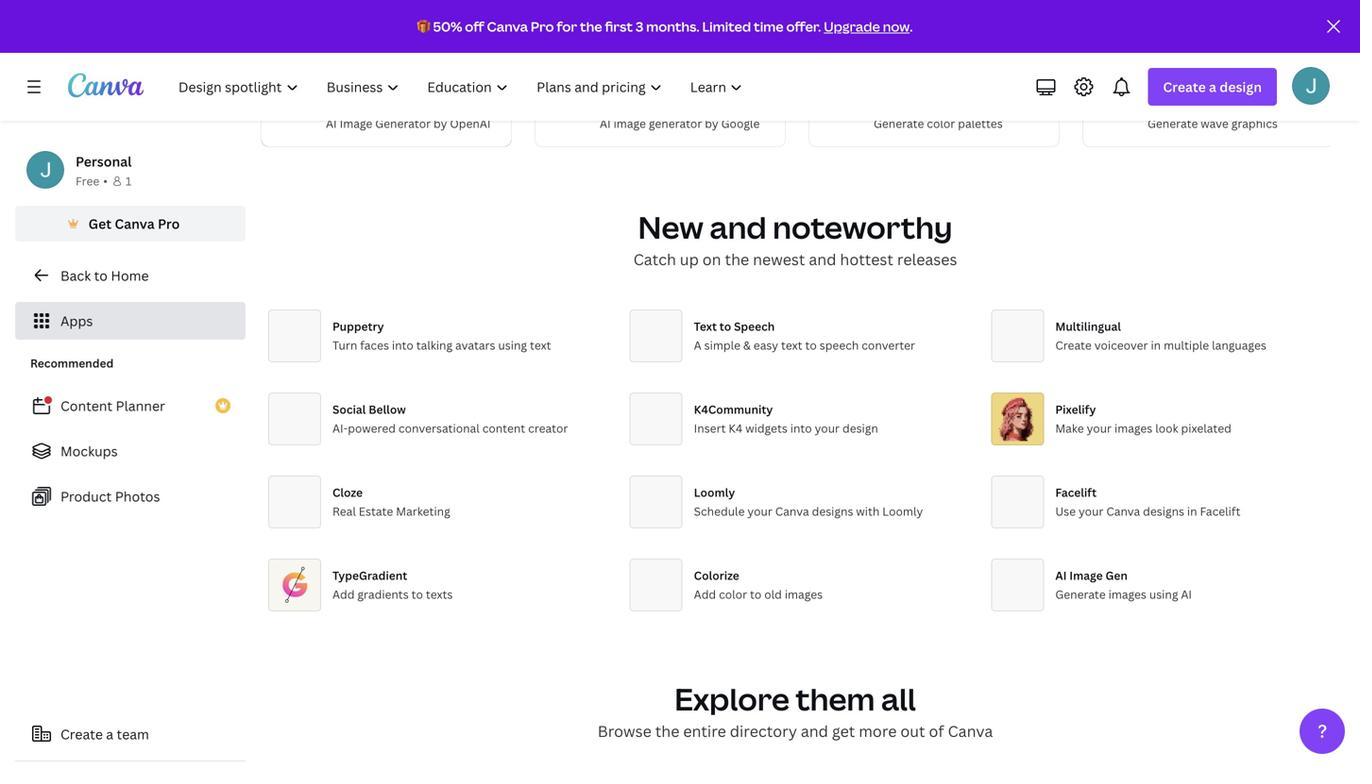 Task type: vqa. For each thing, say whether or not it's contained in the screenshot.
whiteboard by canva creative studio link related to Brand Guidelines and Brand Kit Team Whiteboard in Blue Grey Modern Professional Style image
no



Task type: describe. For each thing, give the bounding box(es) containing it.
converter
[[862, 338, 915, 353]]

back
[[60, 267, 91, 285]]

your for loomly schedule your canva designs with loomly
[[748, 504, 772, 519]]

into inside puppetry turn faces into talking avatars using text
[[392, 338, 413, 353]]

real
[[332, 504, 356, 519]]

palettes
[[958, 116, 1003, 131]]

images inside 'ai image gen generate images using ai'
[[1109, 587, 1147, 603]]

up
[[680, 249, 699, 270]]

canva for facelift
[[1106, 504, 1140, 519]]

list containing content planner
[[15, 387, 246, 516]]

to up simple in the top right of the page
[[720, 319, 731, 334]]

john smith image
[[1292, 67, 1330, 105]]

estate
[[359, 504, 393, 519]]

free
[[76, 173, 99, 189]]

text for using
[[530, 338, 551, 353]]

top level navigation element
[[166, 68, 759, 106]]

color inside colorize add color to old images
[[719, 587, 747, 603]]

off
[[465, 17, 484, 35]]

content planner
[[60, 397, 165, 415]]

creator
[[528, 421, 568, 436]]

more
[[859, 722, 897, 742]]

to left speech
[[805, 338, 817, 353]]

add for add color to old images
[[694, 587, 716, 603]]

now
[[883, 17, 910, 35]]

1 vertical spatial facelift
[[1200, 504, 1241, 519]]

home
[[111, 267, 149, 285]]

text for easy
[[781, 338, 802, 353]]

gradients
[[357, 587, 409, 603]]

in inside facelift use your canva designs in facelift
[[1187, 504, 1197, 519]]

recommended
[[30, 356, 114, 371]]

generator
[[649, 116, 702, 131]]

explore them all browse the entire directory and get more out of canva
[[598, 679, 993, 742]]

texts
[[426, 587, 453, 603]]

personal
[[76, 153, 132, 170]]

mockups
[[60, 443, 118, 460]]

create inside the multilingual create voiceover in multiple languages
[[1055, 338, 1092, 353]]

use
[[1055, 504, 1076, 519]]

look
[[1155, 421, 1178, 436]]

multilingual
[[1055, 319, 1121, 334]]

colorize add color to old images
[[694, 568, 823, 603]]

color inside button
[[927, 116, 955, 131]]

facelift use your canva designs in facelift
[[1055, 485, 1241, 519]]

typegradient
[[332, 568, 407, 584]]

get canva pro button
[[15, 206, 246, 242]]

openai
[[450, 116, 491, 131]]

cloze real estate marketing
[[332, 485, 450, 519]]

and inside explore them all browse the entire directory and get more out of canva
[[801, 722, 828, 742]]

social
[[332, 402, 366, 417]]

generator
[[375, 116, 431, 131]]

k4community
[[694, 402, 773, 417]]

&
[[743, 338, 751, 353]]

apps link
[[15, 302, 246, 340]]

0 vertical spatial pro
[[531, 17, 554, 35]]

conversational
[[399, 421, 480, 436]]

puppetry
[[332, 319, 384, 334]]

with
[[856, 504, 880, 519]]

time
[[754, 17, 784, 35]]

content
[[60, 397, 113, 415]]

for
[[557, 17, 577, 35]]

product photos
[[60, 488, 160, 506]]

pixelify make your images look pixelated
[[1055, 402, 1231, 436]]

to right back
[[94, 267, 108, 285]]

the inside explore them all browse the entire directory and get more out of canva
[[655, 722, 679, 742]]

wave
[[1201, 116, 1229, 131]]

pro inside button
[[158, 215, 180, 233]]

planner
[[116, 397, 165, 415]]

to inside typegradient add gradients to texts
[[411, 587, 423, 603]]

easy
[[754, 338, 778, 353]]

1 vertical spatial and
[[809, 249, 836, 270]]

newest
[[753, 249, 805, 270]]

content planner link
[[15, 387, 246, 425]]

generate wave graphics button
[[1076, 0, 1334, 147]]

entire
[[683, 722, 726, 742]]

ai for ai image generator by openai
[[326, 116, 337, 131]]

puppetry turn faces into talking avatars using text
[[332, 319, 551, 353]]

mockups link
[[15, 433, 246, 470]]

50%
[[433, 17, 462, 35]]

pixelify
[[1055, 402, 1096, 417]]

talking
[[416, 338, 453, 353]]

catch
[[633, 249, 676, 270]]

ai-
[[332, 421, 348, 436]]

create for create a design
[[1163, 78, 1206, 96]]

text to speech a simple & easy text to speech converter
[[694, 319, 915, 353]]

the for off
[[580, 17, 602, 35]]

typegradient add gradients to texts
[[332, 568, 453, 603]]

.
[[910, 17, 913, 35]]

create a team button
[[15, 716, 246, 754]]

1
[[125, 173, 132, 189]]

loomly schedule your canva designs with loomly
[[694, 485, 923, 519]]

colorize
[[694, 568, 739, 584]]

speech
[[734, 319, 775, 334]]

your for facelift use your canva designs in facelift
[[1079, 504, 1104, 519]]

explore
[[675, 679, 790, 720]]

the for noteworthy
[[725, 249, 749, 270]]

generate wave graphics
[[1148, 116, 1278, 131]]

0 vertical spatial facelift
[[1055, 485, 1097, 501]]

ai image generator by google
[[600, 116, 760, 131]]

multiple
[[1164, 338, 1209, 353]]

generate inside 'ai image gen generate images using ai'
[[1055, 587, 1106, 603]]

get
[[88, 215, 112, 233]]

a
[[694, 338, 702, 353]]

schedule
[[694, 504, 745, 519]]

content
[[482, 421, 525, 436]]

product photos link
[[15, 478, 246, 516]]

a for design
[[1209, 78, 1217, 96]]

using inside puppetry turn faces into talking avatars using text
[[498, 338, 527, 353]]

canva inside explore them all browse the entire directory and get more out of canva
[[948, 722, 993, 742]]



Task type: locate. For each thing, give the bounding box(es) containing it.
by for google
[[705, 116, 718, 131]]

generate left "wave"
[[1148, 116, 1198, 131]]

1 horizontal spatial designs
[[1143, 504, 1184, 519]]

2 add from the left
[[694, 587, 716, 603]]

designs down look
[[1143, 504, 1184, 519]]

create a design
[[1163, 78, 1262, 96]]

designs
[[812, 504, 853, 519], [1143, 504, 1184, 519]]

to left old
[[750, 587, 762, 603]]

using down facelift use your canva designs in facelift
[[1149, 587, 1178, 603]]

0 horizontal spatial pro
[[158, 215, 180, 233]]

your inside facelift use your canva designs in facelift
[[1079, 504, 1104, 519]]

create for create a team
[[60, 726, 103, 744]]

generate for generate color palettes
[[874, 116, 924, 131]]

generate down 'gen'
[[1055, 587, 1106, 603]]

0 vertical spatial in
[[1151, 338, 1161, 353]]

0 vertical spatial the
[[580, 17, 602, 35]]

create down multilingual
[[1055, 338, 1092, 353]]

0 horizontal spatial loomly
[[694, 485, 735, 501]]

design
[[1220, 78, 1262, 96], [842, 421, 878, 436]]

pixelated
[[1181, 421, 1231, 436]]

1 horizontal spatial loomly
[[882, 504, 923, 519]]

1 horizontal spatial image
[[1069, 568, 1103, 584]]

1 vertical spatial loomly
[[882, 504, 923, 519]]

add down typegradient
[[332, 587, 355, 603]]

1 vertical spatial using
[[1149, 587, 1178, 603]]

upgrade now button
[[824, 17, 910, 35]]

social bellow ai-powered conversational content creator
[[332, 402, 568, 436]]

•
[[103, 173, 108, 189]]

a up generate wave graphics
[[1209, 78, 1217, 96]]

gen
[[1106, 568, 1128, 584]]

into
[[392, 338, 413, 353], [790, 421, 812, 436]]

image inside 'ai image gen generate images using ai'
[[1069, 568, 1103, 584]]

images inside colorize add color to old images
[[785, 587, 823, 603]]

0 horizontal spatial designs
[[812, 504, 853, 519]]

ai image generator by openai
[[326, 116, 491, 131]]

1 horizontal spatial add
[[694, 587, 716, 603]]

2 designs from the left
[[1143, 504, 1184, 519]]

canva right get
[[115, 215, 155, 233]]

0 vertical spatial color
[[927, 116, 955, 131]]

designs inside facelift use your canva designs in facelift
[[1143, 504, 1184, 519]]

designs for in
[[1143, 504, 1184, 519]]

images inside pixelify make your images look pixelated
[[1115, 421, 1153, 436]]

ai image gen generate images using ai
[[1055, 568, 1192, 603]]

0 horizontal spatial generate
[[874, 116, 924, 131]]

multilingual create voiceover in multiple languages
[[1055, 319, 1266, 353]]

1 vertical spatial image
[[1069, 568, 1103, 584]]

0 horizontal spatial color
[[719, 587, 747, 603]]

text
[[530, 338, 551, 353], [781, 338, 802, 353]]

releases
[[897, 249, 957, 270]]

1 vertical spatial color
[[719, 587, 747, 603]]

2 horizontal spatial create
[[1163, 78, 1206, 96]]

0 vertical spatial and
[[710, 207, 767, 248]]

1 horizontal spatial generate
[[1055, 587, 1106, 603]]

k4community insert k4 widgets into your design
[[694, 402, 878, 436]]

in left multiple
[[1151, 338, 1161, 353]]

3
[[636, 17, 643, 35]]

your for pixelify make your images look pixelated
[[1087, 421, 1112, 436]]

ai for ai image generator by google
[[600, 116, 611, 131]]

1 horizontal spatial a
[[1209, 78, 1217, 96]]

1 horizontal spatial the
[[655, 722, 679, 742]]

canva for loomly
[[775, 504, 809, 519]]

0 horizontal spatial text
[[530, 338, 551, 353]]

1 horizontal spatial design
[[1220, 78, 1262, 96]]

directory
[[730, 722, 797, 742]]

add for add gradients to texts
[[332, 587, 355, 603]]

make
[[1055, 421, 1084, 436]]

new and noteworthy catch up on the newest and hottest releases
[[633, 207, 957, 270]]

0 vertical spatial create
[[1163, 78, 1206, 96]]

0 horizontal spatial in
[[1151, 338, 1161, 353]]

and right newest
[[809, 249, 836, 270]]

all
[[881, 679, 916, 720]]

the right for at the left top
[[580, 17, 602, 35]]

canva for 🎁
[[487, 17, 528, 35]]

on
[[703, 249, 721, 270]]

by left openai
[[434, 116, 447, 131]]

text right avatars
[[530, 338, 551, 353]]

2 vertical spatial and
[[801, 722, 828, 742]]

hottest
[[840, 249, 893, 270]]

color left palettes
[[927, 116, 955, 131]]

text right easy
[[781, 338, 802, 353]]

text inside text to speech a simple & easy text to speech converter
[[781, 338, 802, 353]]

image inside the ai image generator by openai button
[[340, 116, 372, 131]]

pro up back to home link
[[158, 215, 180, 233]]

languages
[[1212, 338, 1266, 353]]

cloze
[[332, 485, 363, 501]]

loomly up schedule
[[694, 485, 735, 501]]

create inside button
[[60, 726, 103, 744]]

months.
[[646, 17, 700, 35]]

generate color palettes
[[874, 116, 1003, 131]]

your
[[815, 421, 840, 436], [1087, 421, 1112, 436], [748, 504, 772, 519], [1079, 504, 1104, 519]]

1 add from the left
[[332, 587, 355, 603]]

a left team
[[106, 726, 113, 744]]

2 vertical spatial the
[[655, 722, 679, 742]]

and left 'get'
[[801, 722, 828, 742]]

the inside new and noteworthy catch up on the newest and hottest releases
[[725, 249, 749, 270]]

to
[[94, 267, 108, 285], [720, 319, 731, 334], [805, 338, 817, 353], [411, 587, 423, 603], [750, 587, 762, 603]]

graphics
[[1231, 116, 1278, 131]]

your right the widgets
[[815, 421, 840, 436]]

turn
[[332, 338, 357, 353]]

k4
[[729, 421, 743, 436]]

1 horizontal spatial into
[[790, 421, 812, 436]]

to left texts
[[411, 587, 423, 603]]

create a team
[[60, 726, 149, 744]]

add down colorize at the right bottom of the page
[[694, 587, 716, 603]]

into inside 'k4community insert k4 widgets into your design'
[[790, 421, 812, 436]]

offer.
[[786, 17, 821, 35]]

speech
[[820, 338, 859, 353]]

color down colorize at the right bottom of the page
[[719, 587, 747, 603]]

1 horizontal spatial by
[[705, 116, 718, 131]]

your inside 'k4community insert k4 widgets into your design'
[[815, 421, 840, 436]]

canva right schedule
[[775, 504, 809, 519]]

back to home
[[60, 267, 149, 285]]

design inside 'k4community insert k4 widgets into your design'
[[842, 421, 878, 436]]

voiceover
[[1094, 338, 1148, 353]]

by
[[434, 116, 447, 131], [705, 116, 718, 131]]

image for generator
[[340, 116, 372, 131]]

0 vertical spatial loomly
[[694, 485, 735, 501]]

photos
[[115, 488, 160, 506]]

ai image generator by google button
[[528, 0, 786, 147]]

1 horizontal spatial pro
[[531, 17, 554, 35]]

canva inside loomly schedule your canva designs with loomly
[[775, 504, 809, 519]]

pro left for at the left top
[[531, 17, 554, 35]]

first
[[605, 17, 633, 35]]

ai inside "button"
[[600, 116, 611, 131]]

avatars
[[455, 338, 495, 353]]

of
[[929, 722, 944, 742]]

product
[[60, 488, 112, 506]]

apps
[[60, 312, 93, 330]]

canva inside button
[[115, 215, 155, 233]]

1 horizontal spatial create
[[1055, 338, 1092, 353]]

designs left with
[[812, 504, 853, 519]]

0 horizontal spatial create
[[60, 726, 103, 744]]

1 vertical spatial into
[[790, 421, 812, 436]]

canva right 'use'
[[1106, 504, 1140, 519]]

create inside dropdown button
[[1163, 78, 1206, 96]]

using right avatars
[[498, 338, 527, 353]]

into right the widgets
[[790, 421, 812, 436]]

widgets
[[745, 421, 788, 436]]

ai
[[326, 116, 337, 131], [600, 116, 611, 131], [1055, 568, 1067, 584], [1181, 587, 1192, 603]]

them
[[796, 679, 875, 720]]

0 horizontal spatial image
[[340, 116, 372, 131]]

ai for ai image gen generate images using ai
[[1055, 568, 1067, 584]]

1 horizontal spatial facelift
[[1200, 504, 1241, 519]]

🎁 50% off canva pro for the first 3 months. limited time offer. upgrade now .
[[417, 17, 913, 35]]

create up generate wave graphics
[[1163, 78, 1206, 96]]

by inside "button"
[[705, 116, 718, 131]]

0 vertical spatial a
[[1209, 78, 1217, 96]]

images left look
[[1115, 421, 1153, 436]]

1 horizontal spatial using
[[1149, 587, 1178, 603]]

images down 'gen'
[[1109, 587, 1147, 603]]

by left google
[[705, 116, 718, 131]]

1 designs from the left
[[812, 504, 853, 519]]

generate left palettes
[[874, 116, 924, 131]]

out
[[900, 722, 925, 742]]

design up graphics
[[1220, 78, 1262, 96]]

0 horizontal spatial facelift
[[1055, 485, 1097, 501]]

1 vertical spatial in
[[1187, 504, 1197, 519]]

your right schedule
[[748, 504, 772, 519]]

add inside colorize add color to old images
[[694, 587, 716, 603]]

a inside dropdown button
[[1209, 78, 1217, 96]]

get canva pro
[[88, 215, 180, 233]]

the left "entire"
[[655, 722, 679, 742]]

design up with
[[842, 421, 878, 436]]

using inside 'ai image gen generate images using ai'
[[1149, 587, 1178, 603]]

add
[[332, 587, 355, 603], [694, 587, 716, 603]]

loomly
[[694, 485, 735, 501], [882, 504, 923, 519]]

designs for with
[[812, 504, 853, 519]]

1 horizontal spatial color
[[927, 116, 955, 131]]

2 vertical spatial create
[[60, 726, 103, 744]]

2 horizontal spatial the
[[725, 249, 749, 270]]

0 horizontal spatial using
[[498, 338, 527, 353]]

0 vertical spatial into
[[392, 338, 413, 353]]

create left team
[[60, 726, 103, 744]]

your right make
[[1087, 421, 1112, 436]]

0 horizontal spatial add
[[332, 587, 355, 603]]

image left generator
[[340, 116, 372, 131]]

1 horizontal spatial text
[[781, 338, 802, 353]]

1 vertical spatial pro
[[158, 215, 180, 233]]

2 horizontal spatial generate
[[1148, 116, 1198, 131]]

your inside pixelify make your images look pixelated
[[1087, 421, 1112, 436]]

generate for generate wave graphics
[[1148, 116, 1198, 131]]

get
[[832, 722, 855, 742]]

images right old
[[785, 587, 823, 603]]

facelift down pixelated on the right of page
[[1200, 504, 1241, 519]]

image
[[614, 116, 646, 131]]

1 vertical spatial the
[[725, 249, 749, 270]]

1 vertical spatial create
[[1055, 338, 1092, 353]]

your inside loomly schedule your canva designs with loomly
[[748, 504, 772, 519]]

1 horizontal spatial in
[[1187, 504, 1197, 519]]

1 vertical spatial a
[[106, 726, 113, 744]]

0 horizontal spatial the
[[580, 17, 602, 35]]

and up "on" on the right top of the page
[[710, 207, 767, 248]]

2 by from the left
[[705, 116, 718, 131]]

loomly right with
[[882, 504, 923, 519]]

facelift up 'use'
[[1055, 485, 1097, 501]]

image for gen
[[1069, 568, 1103, 584]]

canva right of
[[948, 722, 993, 742]]

designs inside loomly schedule your canva designs with loomly
[[812, 504, 853, 519]]

marketing
[[396, 504, 450, 519]]

team
[[117, 726, 149, 744]]

your right 'use'
[[1079, 504, 1104, 519]]

generate inside the generate color palettes button
[[874, 116, 924, 131]]

a inside button
[[106, 726, 113, 744]]

limited
[[702, 17, 751, 35]]

list
[[15, 387, 246, 516]]

2 text from the left
[[781, 338, 802, 353]]

1 text from the left
[[530, 338, 551, 353]]

back to home link
[[15, 257, 246, 295]]

0 vertical spatial image
[[340, 116, 372, 131]]

0 horizontal spatial by
[[434, 116, 447, 131]]

using
[[498, 338, 527, 353], [1149, 587, 1178, 603]]

create a design button
[[1148, 68, 1277, 106]]

ai inside button
[[326, 116, 337, 131]]

0 horizontal spatial a
[[106, 726, 113, 744]]

browse
[[598, 722, 652, 742]]

in down pixelated on the right of page
[[1187, 504, 1197, 519]]

by inside button
[[434, 116, 447, 131]]

🎁
[[417, 17, 430, 35]]

into right faces
[[392, 338, 413, 353]]

canva inside facelift use your canva designs in facelift
[[1106, 504, 1140, 519]]

1 by from the left
[[434, 116, 447, 131]]

and
[[710, 207, 767, 248], [809, 249, 836, 270], [801, 722, 828, 742]]

to inside colorize add color to old images
[[750, 587, 762, 603]]

text inside puppetry turn faces into talking avatars using text
[[530, 338, 551, 353]]

generate inside generate wave graphics button
[[1148, 116, 1198, 131]]

simple
[[704, 338, 740, 353]]

the right "on" on the right top of the page
[[725, 249, 749, 270]]

in inside the multilingual create voiceover in multiple languages
[[1151, 338, 1161, 353]]

1 vertical spatial design
[[842, 421, 878, 436]]

a for team
[[106, 726, 113, 744]]

0 vertical spatial design
[[1220, 78, 1262, 96]]

by for openai
[[434, 116, 447, 131]]

design inside dropdown button
[[1220, 78, 1262, 96]]

0 horizontal spatial design
[[842, 421, 878, 436]]

0 horizontal spatial into
[[392, 338, 413, 353]]

0 vertical spatial using
[[498, 338, 527, 353]]

image left 'gen'
[[1069, 568, 1103, 584]]

canva
[[487, 17, 528, 35], [115, 215, 155, 233], [775, 504, 809, 519], [1106, 504, 1140, 519], [948, 722, 993, 742]]

add inside typegradient add gradients to texts
[[332, 587, 355, 603]]

canva right off
[[487, 17, 528, 35]]



